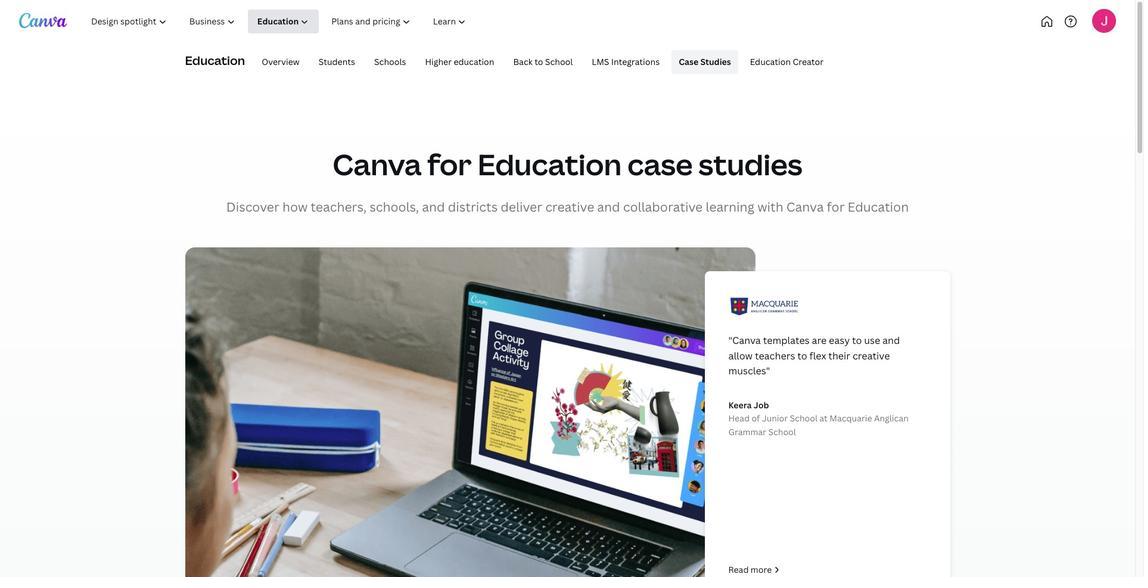 Task type: vqa. For each thing, say whether or not it's contained in the screenshot.
top the American
no



Task type: locate. For each thing, give the bounding box(es) containing it.
2 horizontal spatial and
[[883, 334, 901, 347]]

to inside back to school link
[[535, 56, 544, 67]]

lms
[[592, 56, 610, 67]]

with
[[758, 199, 784, 216]]

menu bar
[[250, 50, 831, 74]]

canva
[[333, 145, 422, 184], [787, 199, 824, 216]]

easy
[[830, 334, 850, 347]]

"canva
[[729, 334, 761, 347]]

1 horizontal spatial for
[[827, 199, 845, 216]]

1 vertical spatial creative
[[853, 349, 891, 362]]

school
[[546, 56, 573, 67], [790, 413, 818, 424], [769, 426, 797, 438]]

junior
[[763, 413, 788, 424]]

2 horizontal spatial to
[[853, 334, 863, 347]]

and right use
[[883, 334, 901, 347]]

students
[[319, 56, 355, 67]]

back to school link
[[507, 50, 580, 74]]

menu bar containing overview
[[250, 50, 831, 74]]

studies
[[699, 145, 803, 184]]

and left collaborative
[[598, 199, 621, 216]]

to
[[535, 56, 544, 67], [853, 334, 863, 347], [798, 349, 808, 362]]

creator
[[793, 56, 824, 67]]

keera job head of junior school at macquarie anglican grammar school
[[729, 400, 909, 438]]

education creator link
[[743, 50, 831, 74]]

and inside '"canva templates are easy to use and allow teachers to flex their creative muscles"'
[[883, 334, 901, 347]]

school down junior
[[769, 426, 797, 438]]

to left use
[[853, 334, 863, 347]]

1 horizontal spatial canva
[[787, 199, 824, 216]]

and
[[422, 199, 445, 216], [598, 199, 621, 216], [883, 334, 901, 347]]

0 horizontal spatial to
[[535, 56, 544, 67]]

integrations
[[612, 56, 660, 67]]

0 vertical spatial to
[[535, 56, 544, 67]]

learning
[[706, 199, 755, 216]]

education
[[185, 52, 245, 68], [751, 56, 791, 67], [478, 145, 622, 184], [848, 199, 909, 216]]

creative down 'canva for education case studies'
[[546, 199, 595, 216]]

0 vertical spatial for
[[428, 145, 472, 184]]

"canva templates are easy to use and allow teachers to flex their creative muscles"
[[729, 334, 901, 378]]

creative inside '"canva templates are easy to use and allow teachers to flex their creative muscles"'
[[853, 349, 891, 362]]

discover how teachers, schools, and districts deliver creative and collaborative learning with canva for education
[[227, 199, 909, 216]]

students link
[[312, 50, 363, 74]]

1 vertical spatial for
[[827, 199, 845, 216]]

to right "back"
[[535, 56, 544, 67]]

overview
[[262, 56, 300, 67]]

higher education
[[425, 56, 495, 67]]

1 vertical spatial canva
[[787, 199, 824, 216]]

1 vertical spatial school
[[790, 413, 818, 424]]

0 horizontal spatial canva
[[333, 145, 422, 184]]

school left at
[[790, 413, 818, 424]]

keera
[[729, 400, 752, 411]]

0 horizontal spatial creative
[[546, 199, 595, 216]]

lms integrations
[[592, 56, 660, 67]]

use
[[865, 334, 881, 347]]

school right "back"
[[546, 56, 573, 67]]

case studies
[[679, 56, 732, 67]]

case studies link
[[672, 50, 739, 74]]

education
[[454, 56, 495, 67]]

and right schools,
[[422, 199, 445, 216]]

canva right with
[[787, 199, 824, 216]]

schools,
[[370, 199, 419, 216]]

0 vertical spatial canva
[[333, 145, 422, 184]]

case
[[628, 145, 693, 184]]

creative down use
[[853, 349, 891, 362]]

1 horizontal spatial to
[[798, 349, 808, 362]]

creative
[[546, 199, 595, 216], [853, 349, 891, 362]]

0 vertical spatial school
[[546, 56, 573, 67]]

1 horizontal spatial creative
[[853, 349, 891, 362]]

for
[[428, 145, 472, 184], [827, 199, 845, 216]]

canva for education case studies
[[333, 145, 803, 184]]

allow
[[729, 349, 753, 362]]

of
[[752, 413, 761, 424]]

0 vertical spatial creative
[[546, 199, 595, 216]]

at
[[820, 413, 828, 424]]

canva up schools,
[[333, 145, 422, 184]]

0 horizontal spatial and
[[422, 199, 445, 216]]

to left flex
[[798, 349, 808, 362]]

more
[[751, 564, 772, 575]]



Task type: describe. For each thing, give the bounding box(es) containing it.
deliver
[[501, 199, 543, 216]]

case
[[679, 56, 699, 67]]

1 vertical spatial to
[[853, 334, 863, 347]]

how
[[283, 199, 308, 216]]

school inside back to school link
[[546, 56, 573, 67]]

teachers,
[[311, 199, 367, 216]]

2 vertical spatial school
[[769, 426, 797, 438]]

anglican
[[875, 413, 909, 424]]

0 horizontal spatial for
[[428, 145, 472, 184]]

top level navigation element
[[81, 10, 517, 33]]

higher education link
[[418, 50, 502, 74]]

grammar
[[729, 426, 767, 438]]

are
[[812, 334, 827, 347]]

education creator
[[751, 56, 824, 67]]

discover
[[227, 199, 280, 216]]

lms integrations link
[[585, 50, 667, 74]]

studies
[[701, 56, 732, 67]]

2 vertical spatial to
[[798, 349, 808, 362]]

their
[[829, 349, 851, 362]]

read more link
[[729, 563, 927, 577]]

flex
[[810, 349, 827, 362]]

macquarie
[[830, 413, 873, 424]]

higher
[[425, 56, 452, 67]]

overview link
[[255, 50, 307, 74]]

schools link
[[367, 50, 414, 74]]

teachers
[[755, 349, 796, 362]]

schools
[[375, 56, 406, 67]]

1 horizontal spatial and
[[598, 199, 621, 216]]

districts
[[448, 199, 498, 216]]

head
[[729, 413, 750, 424]]

read
[[729, 564, 749, 575]]

muscles"
[[729, 365, 771, 378]]

read more
[[729, 564, 772, 575]]

job
[[754, 400, 770, 411]]

back
[[514, 56, 533, 67]]

collaborative
[[624, 199, 703, 216]]

templates
[[764, 334, 810, 347]]

back to school
[[514, 56, 573, 67]]



